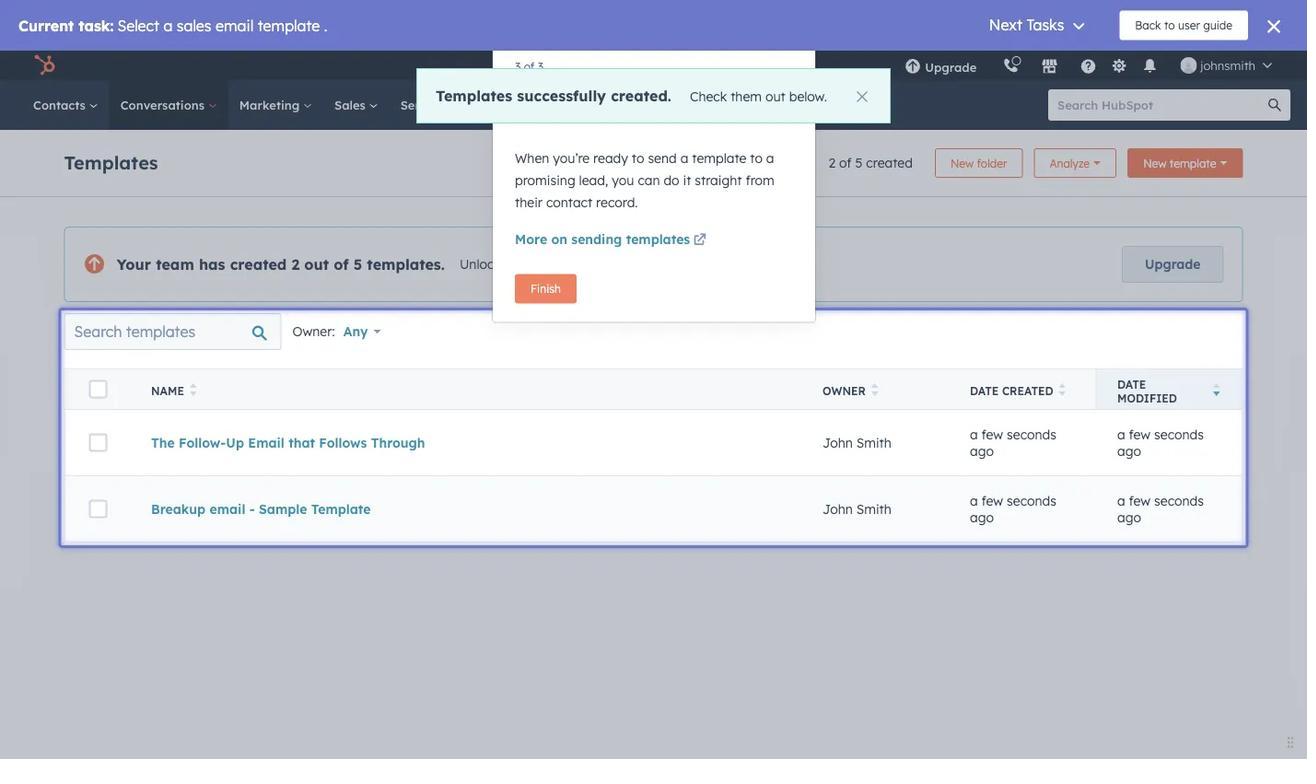 Task type: describe. For each thing, give the bounding box(es) containing it.
out inside templates successfully created. alert
[[766, 88, 786, 104]]

the
[[151, 435, 175, 451]]

your
[[117, 255, 151, 274]]

follow-
[[179, 435, 226, 451]]

new template
[[1144, 156, 1217, 170]]

upgrade link
[[1123, 246, 1224, 283]]

1 to from the left
[[632, 150, 645, 166]]

help image
[[1080, 59, 1097, 76]]

templates for templates
[[64, 151, 158, 174]]

templates.
[[367, 255, 445, 274]]

marketplaces image
[[1042, 59, 1058, 76]]

link opens in a new window image
[[694, 235, 707, 247]]

johnsmith button
[[1170, 51, 1284, 80]]

date modified button
[[1096, 369, 1243, 410]]

email
[[210, 501, 246, 517]]

unlock more templates with
[[460, 256, 630, 273]]

template inside "when you're ready to send a template to a promising lead, you can do it straight from their contact record."
[[692, 150, 747, 166]]

1 john from the top
[[823, 435, 853, 451]]

any button
[[342, 313, 393, 350]]

john smith image
[[1181, 57, 1197, 74]]

settings link
[[1108, 56, 1131, 75]]

templates successfully created.
[[436, 86, 672, 105]]

templates successfully created. alert
[[417, 68, 891, 123]]

through
[[371, 435, 425, 451]]

3 of 3
[[515, 59, 544, 73]]

created inside date created button
[[1003, 384, 1054, 398]]

contact
[[546, 194, 593, 211]]

templates inside that's it! you can find all your saved templates on the templates page.
[[621, 106, 683, 122]]

more
[[515, 231, 548, 247]]

notifications button
[[1135, 51, 1166, 80]]

you're
[[553, 150, 590, 166]]

press to sort. element for owner
[[872, 383, 879, 399]]

1 vertical spatial templates
[[626, 231, 690, 247]]

new folder
[[951, 156, 1008, 170]]

owner
[[823, 384, 866, 398]]

their
[[515, 194, 543, 211]]

settings image
[[1111, 59, 1128, 75]]

your
[[666, 84, 694, 100]]

2 3 from the left
[[538, 59, 544, 73]]

promising
[[515, 172, 576, 188]]

page.
[[687, 106, 721, 122]]

2 smith from the top
[[857, 501, 892, 517]]

new for new template
[[1144, 156, 1167, 170]]

modified
[[1118, 391, 1178, 405]]

1 john smith from the top
[[823, 435, 892, 451]]

name button
[[129, 369, 801, 410]]

email
[[248, 435, 285, 451]]

0 horizontal spatial on
[[551, 231, 568, 247]]

unlock
[[460, 256, 501, 273]]

record.
[[596, 194, 638, 211]]

send
[[648, 150, 677, 166]]

johnsmith
[[1201, 58, 1256, 73]]

do
[[664, 172, 680, 188]]

up
[[226, 435, 244, 451]]

the
[[598, 106, 618, 122]]

on inside that's it! you can find all your saved templates on the templates page.
[[579, 106, 595, 122]]

press to sort. image for date created
[[1059, 383, 1066, 396]]

new for new folder
[[951, 156, 974, 170]]

more on sending templates link
[[515, 230, 710, 252]]

can inside "when you're ready to send a template to a promising lead, you can do it straight from their contact record."
[[638, 172, 660, 188]]

it
[[683, 172, 692, 188]]

hubspot image
[[33, 54, 55, 76]]

2 to from the left
[[750, 150, 763, 166]]

has
[[199, 255, 225, 274]]

it!
[[555, 84, 566, 100]]

1 3 from the left
[[515, 59, 521, 73]]

date for date created
[[970, 384, 999, 398]]

date for date modified
[[1118, 377, 1147, 391]]

owner:
[[293, 323, 335, 340]]

analyze
[[1050, 156, 1090, 170]]

straight
[[695, 172, 742, 188]]

date modified
[[1118, 377, 1178, 405]]

them
[[731, 88, 762, 104]]

Search search field
[[64, 313, 282, 350]]

folder
[[977, 156, 1008, 170]]

new template button
[[1128, 148, 1244, 178]]

calling icon button
[[996, 53, 1027, 78]]

you
[[612, 172, 634, 188]]

created for 5
[[867, 155, 913, 171]]

menu containing johnsmith
[[892, 51, 1286, 80]]

templates banner
[[64, 143, 1244, 178]]

actions
[[791, 514, 829, 528]]

press to sort. element for name
[[190, 383, 197, 399]]

the follow-up email that follows through
[[151, 435, 425, 451]]

0 horizontal spatial 5
[[354, 255, 362, 274]]

press to sort. image
[[190, 383, 197, 396]]

hubspot link
[[22, 54, 69, 76]]

that's
[[515, 84, 551, 100]]

lead,
[[579, 172, 609, 188]]

the follow-up email that follows through link
[[151, 435, 425, 451]]

2 vertical spatial templates
[[540, 256, 600, 273]]

templates for templates successfully created.
[[436, 86, 512, 105]]

analyze button
[[1034, 148, 1117, 178]]

date created
[[970, 384, 1054, 398]]

check
[[690, 88, 727, 104]]

2 john from the top
[[823, 501, 853, 517]]

descending sort. press to sort ascending. image
[[1214, 383, 1221, 396]]

2 john smith from the top
[[823, 501, 892, 517]]

more on sending templates
[[515, 231, 690, 247]]

your team has created 2 out of 5 templates.
[[117, 255, 445, 274]]

sample
[[259, 501, 307, 517]]



Task type: locate. For each thing, give the bounding box(es) containing it.
0 vertical spatial 2
[[829, 155, 836, 171]]

0 vertical spatial smith
[[857, 435, 892, 451]]

templates up finish button
[[540, 256, 600, 273]]

2 press to sort. image from the left
[[1059, 383, 1066, 396]]

date inside date modified
[[1118, 377, 1147, 391]]

template up straight
[[692, 150, 747, 166]]

that's it! you can find all your saved templates on the templates page.
[[515, 84, 733, 122]]

1 vertical spatial created
[[230, 255, 287, 274]]

of for 3
[[524, 59, 535, 73]]

new inside popup button
[[1144, 156, 1167, 170]]

john
[[823, 435, 853, 451], [823, 501, 853, 517]]

press to sort. image for owner
[[872, 383, 879, 396]]

to left send
[[632, 150, 645, 166]]

date created button
[[948, 369, 1096, 410]]

1 horizontal spatial can
[[638, 172, 660, 188]]

menu
[[892, 51, 1286, 80]]

2 horizontal spatial created
[[1003, 384, 1054, 398]]

template
[[692, 150, 747, 166], [1170, 156, 1217, 170]]

2 horizontal spatial of
[[840, 155, 852, 171]]

smith right actions popup button
[[857, 501, 892, 517]]

follows
[[319, 435, 367, 451]]

template inside popup button
[[1170, 156, 1217, 170]]

upgrade
[[925, 59, 977, 75], [1146, 256, 1201, 272]]

0 vertical spatial of
[[524, 59, 535, 73]]

0 horizontal spatial press to sort. element
[[190, 383, 197, 399]]

1 horizontal spatial out
[[766, 88, 786, 104]]

more
[[505, 256, 536, 273]]

1 horizontal spatial template
[[1170, 156, 1217, 170]]

3 press to sort. element from the left
[[1059, 383, 1066, 399]]

team
[[156, 255, 194, 274]]

created for has
[[230, 255, 287, 274]]

a few seconds ago
[[970, 427, 1057, 459], [1118, 427, 1204, 459], [970, 493, 1057, 525], [1118, 493, 1204, 525]]

press to sort. element right name on the bottom of page
[[190, 383, 197, 399]]

press to sort. element inside name button
[[190, 383, 197, 399]]

0 vertical spatial john
[[823, 435, 853, 451]]

templates
[[436, 86, 512, 105], [621, 106, 683, 122], [64, 151, 158, 174]]

press to sort. image inside date created button
[[1059, 383, 1066, 396]]

menu item
[[990, 51, 994, 80]]

ago
[[970, 443, 994, 459], [1118, 443, 1142, 459], [970, 509, 994, 525], [1118, 509, 1142, 525]]

0 vertical spatial created
[[867, 155, 913, 171]]

press to sort. element inside date created button
[[1059, 383, 1066, 399]]

0 horizontal spatial to
[[632, 150, 645, 166]]

press to sort. element right owner
[[872, 383, 879, 399]]

1 horizontal spatial of
[[524, 59, 535, 73]]

0 vertical spatial templates
[[515, 106, 576, 122]]

2
[[829, 155, 836, 171], [292, 255, 300, 274]]

actions button
[[779, 509, 851, 533]]

1 horizontal spatial to
[[750, 150, 763, 166]]

new left the folder
[[951, 156, 974, 170]]

5 inside "templates" banner
[[856, 155, 863, 171]]

0 horizontal spatial new
[[951, 156, 974, 170]]

finish
[[531, 282, 561, 296]]

1 horizontal spatial templates
[[436, 86, 512, 105]]

ready
[[594, 150, 628, 166]]

1 vertical spatial 5
[[354, 255, 362, 274]]

press to sort. element for date created
[[1059, 383, 1066, 399]]

on
[[579, 106, 595, 122], [551, 231, 568, 247]]

press to sort. element
[[190, 383, 197, 399], [872, 383, 879, 399], [1059, 383, 1066, 399]]

any
[[343, 323, 368, 340]]

breakup email - sample template link
[[151, 501, 371, 517]]

1 vertical spatial john smith
[[823, 501, 892, 517]]

2 horizontal spatial press to sort. element
[[1059, 383, 1066, 399]]

0 vertical spatial out
[[766, 88, 786, 104]]

sending
[[572, 231, 622, 247]]

from
[[746, 172, 775, 188]]

0 horizontal spatial upgrade
[[925, 59, 977, 75]]

templates inside templates successfully created. alert
[[436, 86, 512, 105]]

0 horizontal spatial press to sort. image
[[872, 383, 879, 396]]

0 horizontal spatial can
[[596, 84, 618, 100]]

2 inside "templates" banner
[[829, 155, 836, 171]]

template down search hubspot search box
[[1170, 156, 1217, 170]]

link opens in a new window image
[[694, 230, 707, 252]]

1 horizontal spatial 5
[[856, 155, 863, 171]]

0 vertical spatial can
[[596, 84, 618, 100]]

0 vertical spatial upgrade
[[925, 59, 977, 75]]

out right them
[[766, 88, 786, 104]]

to up from
[[750, 150, 763, 166]]

5 left templates.
[[354, 255, 362, 274]]

can
[[596, 84, 618, 100], [638, 172, 660, 188]]

new inside button
[[951, 156, 974, 170]]

2 horizontal spatial templates
[[621, 106, 683, 122]]

you
[[570, 84, 592, 100]]

smith down owner button
[[857, 435, 892, 451]]

saved
[[697, 84, 733, 100]]

-
[[249, 501, 255, 517]]

0 vertical spatial templates
[[436, 86, 512, 105]]

2 new from the left
[[1144, 156, 1167, 170]]

can inside that's it! you can find all your saved templates on the templates page.
[[596, 84, 618, 100]]

1 horizontal spatial upgrade
[[1146, 256, 1201, 272]]

1 horizontal spatial press to sort. element
[[872, 383, 879, 399]]

1 horizontal spatial 2
[[829, 155, 836, 171]]

templates down templates successfully created.
[[515, 106, 576, 122]]

out
[[766, 88, 786, 104], [304, 255, 329, 274]]

press to sort. element inside owner button
[[872, 383, 879, 399]]

0 horizontal spatial templates
[[64, 151, 158, 174]]

1 vertical spatial smith
[[857, 501, 892, 517]]

when
[[515, 150, 550, 166]]

press to sort. image right owner
[[872, 383, 879, 396]]

Search HubSpot search field
[[1049, 89, 1275, 121]]

1 vertical spatial out
[[304, 255, 329, 274]]

seconds
[[1007, 427, 1057, 443], [1155, 427, 1204, 443], [1007, 493, 1057, 509], [1155, 493, 1204, 509]]

1 horizontal spatial press to sort. image
[[1059, 383, 1066, 396]]

1 new from the left
[[951, 156, 974, 170]]

1 vertical spatial templates
[[621, 106, 683, 122]]

of for 2
[[840, 155, 852, 171]]

owner button
[[801, 369, 948, 410]]

finish button
[[515, 274, 577, 304]]

to
[[632, 150, 645, 166], [750, 150, 763, 166]]

1 vertical spatial upgrade
[[1146, 256, 1201, 272]]

press to sort. image inside owner button
[[872, 383, 879, 396]]

template
[[311, 501, 371, 517]]

name
[[151, 384, 184, 398]]

new down search hubspot search box
[[1144, 156, 1167, 170]]

5
[[856, 155, 863, 171], [354, 255, 362, 274]]

breakup email - sample template
[[151, 501, 371, 517]]

descending sort. press to sort ascending. element
[[1214, 383, 1221, 399]]

upgrade image
[[905, 59, 922, 76]]

templates left link opens in a new window image
[[626, 231, 690, 247]]

press to sort. image
[[872, 383, 879, 396], [1059, 383, 1066, 396]]

2 vertical spatial of
[[334, 255, 349, 274]]

0 horizontal spatial of
[[334, 255, 349, 274]]

that
[[289, 435, 315, 451]]

1 vertical spatial can
[[638, 172, 660, 188]]

2 vertical spatial templates
[[64, 151, 158, 174]]

date
[[1118, 377, 1147, 391], [970, 384, 999, 398]]

of
[[524, 59, 535, 73], [840, 155, 852, 171], [334, 255, 349, 274]]

1 horizontal spatial on
[[579, 106, 595, 122]]

3
[[515, 59, 521, 73], [538, 59, 544, 73]]

notifications image
[[1142, 59, 1159, 76]]

0 vertical spatial john smith
[[823, 435, 892, 451]]

find
[[622, 84, 645, 100]]

0 vertical spatial 5
[[856, 155, 863, 171]]

close image
[[857, 91, 868, 102]]

created.
[[611, 86, 672, 105]]

created inside "templates" banner
[[867, 155, 913, 171]]

1 horizontal spatial 3
[[538, 59, 544, 73]]

1 press to sort. image from the left
[[872, 383, 879, 396]]

john smith
[[823, 435, 892, 451], [823, 501, 892, 517]]

1 vertical spatial 2
[[292, 255, 300, 274]]

few
[[982, 427, 1004, 443], [1129, 427, 1151, 443], [982, 493, 1004, 509], [1129, 493, 1151, 509]]

2 press to sort. element from the left
[[872, 383, 879, 399]]

can up the
[[596, 84, 618, 100]]

1 vertical spatial john
[[823, 501, 853, 517]]

can left do
[[638, 172, 660, 188]]

0 horizontal spatial created
[[230, 255, 287, 274]]

search image
[[1269, 99, 1282, 112]]

of inside "templates" banner
[[840, 155, 852, 171]]

0 horizontal spatial out
[[304, 255, 329, 274]]

below.
[[790, 88, 828, 104]]

0 horizontal spatial 2
[[292, 255, 300, 274]]

new
[[951, 156, 974, 170], [1144, 156, 1167, 170]]

marketplaces button
[[1031, 51, 1069, 80]]

out up owner:
[[304, 255, 329, 274]]

search button
[[1260, 89, 1291, 121]]

help button
[[1073, 51, 1104, 80]]

templates inside banner
[[64, 151, 158, 174]]

5 down close image
[[856, 155, 863, 171]]

press to sort. image right "date created"
[[1059, 383, 1066, 396]]

successfully
[[517, 86, 606, 105]]

on right more
[[551, 231, 568, 247]]

1 horizontal spatial new
[[1144, 156, 1167, 170]]

breakup
[[151, 501, 206, 517]]

created
[[867, 155, 913, 171], [230, 255, 287, 274], [1003, 384, 1054, 398]]

0 vertical spatial on
[[579, 106, 595, 122]]

press to sort. element right "date created"
[[1059, 383, 1066, 399]]

2 of 5 created
[[829, 155, 913, 171]]

1 vertical spatial on
[[551, 231, 568, 247]]

0 horizontal spatial template
[[692, 150, 747, 166]]

0 horizontal spatial date
[[970, 384, 999, 398]]

on left the
[[579, 106, 595, 122]]

check them out below.
[[690, 88, 828, 104]]

1 horizontal spatial created
[[867, 155, 913, 171]]

all
[[649, 84, 663, 100]]

templates
[[515, 106, 576, 122], [626, 231, 690, 247], [540, 256, 600, 273]]

with
[[604, 256, 630, 273]]

1 vertical spatial of
[[840, 155, 852, 171]]

date inside button
[[970, 384, 999, 398]]

calling icon image
[[1003, 58, 1020, 74]]

2 vertical spatial created
[[1003, 384, 1054, 398]]

new folder button
[[935, 148, 1023, 178]]

1 press to sort. element from the left
[[190, 383, 197, 399]]

1 smith from the top
[[857, 435, 892, 451]]

0 horizontal spatial 3
[[515, 59, 521, 73]]

when you're ready to send a template to a promising lead, you can do it straight from their contact record.
[[515, 150, 775, 211]]

1 horizontal spatial date
[[1118, 377, 1147, 391]]

smith
[[857, 435, 892, 451], [857, 501, 892, 517]]

templates inside that's it! you can find all your saved templates on the templates page.
[[515, 106, 576, 122]]



Task type: vqa. For each thing, say whether or not it's contained in the screenshot.
progress bar
no



